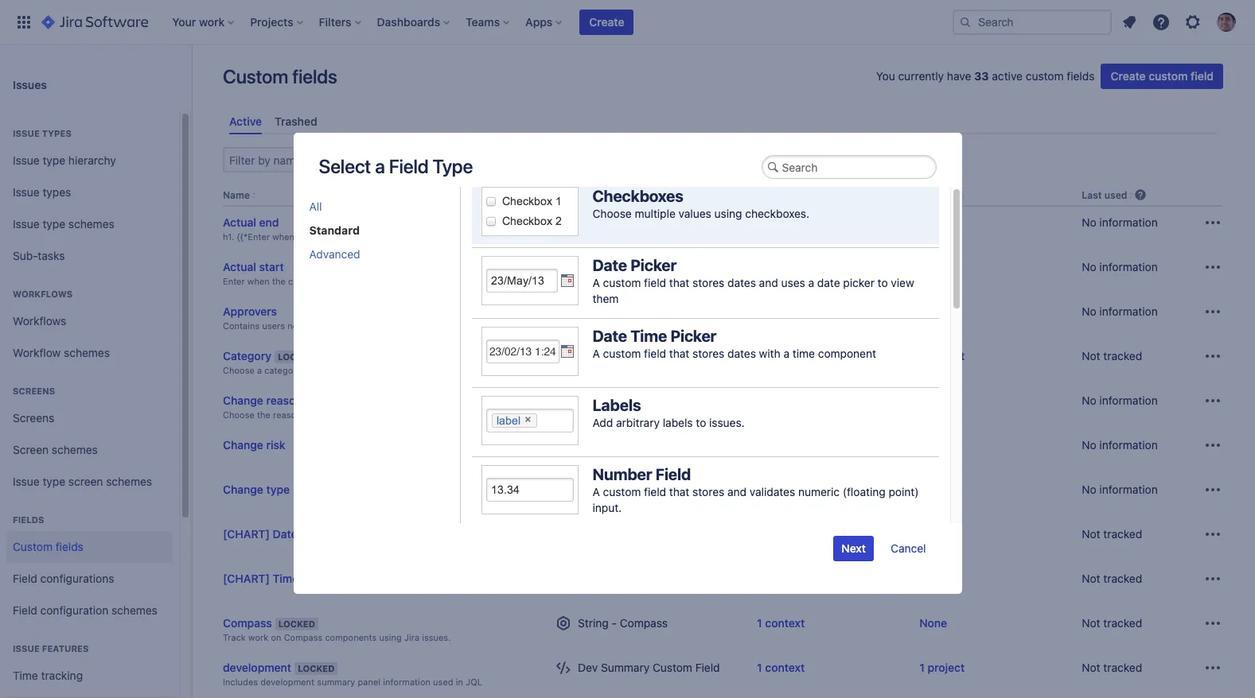 Task type: describe. For each thing, give the bounding box(es) containing it.
field inside button
[[1191, 69, 1214, 83]]

time tracking
[[13, 669, 83, 683]]

in inside [chart] time in status button
[[302, 573, 311, 586]]

context for select list (single choice)
[[765, 484, 805, 497]]

locked for development
[[298, 664, 335, 675]]

add
[[593, 416, 613, 430]]

projects
[[920, 190, 958, 202]]

context for date time picker
[[765, 216, 805, 230]]

actual for actual start
[[223, 261, 256, 274]]

2 select list (single choice) from the top
[[578, 439, 711, 452]]

when inside actual start enter when the change actually started.
[[247, 277, 270, 287]]

development button
[[223, 661, 291, 677]]

a down category button
[[257, 366, 262, 376]]

last used
[[1082, 190, 1128, 202]]

none button for string - compass
[[920, 616, 947, 632]]

issues
[[13, 78, 47, 91]]

2 horizontal spatial fields
[[1067, 69, 1095, 83]]

arbitrary
[[616, 416, 660, 430]]

using inside category locked choose a category using a popup picker window.
[[304, 366, 326, 376]]

work
[[248, 633, 269, 644]]

{{*enter
[[237, 232, 270, 242]]

picker inside date picker a custom field that stores dates and uses a date picker to view them
[[631, 256, 677, 275]]

labels image
[[481, 396, 578, 446]]

2
[[757, 350, 764, 363]]

issue features
[[13, 644, 89, 654]]

the down category locked choose a category using a popup picker window.
[[318, 410, 331, 421]]

1 for date time picker
[[757, 216, 763, 230]]

compass locked track work on compass components using jira issues.
[[223, 617, 451, 644]]

select up input.
[[578, 484, 610, 497]]

change inside change reason choose the reason for the change request
[[334, 410, 365, 421]]

popup
[[336, 366, 363, 376]]

change for change type
[[223, 484, 263, 497]]

1 list from the top
[[613, 394, 632, 408]]

view
[[891, 276, 915, 290]]

issue type screen schemes link
[[6, 467, 173, 498]]

change risk
[[223, 439, 286, 452]]

1 not tracked from the top
[[1082, 350, 1143, 363]]

none for user picker (multiple users)
[[920, 305, 947, 319]]

jira.
[[516, 321, 534, 331]]

1 horizontal spatial compass
[[284, 633, 323, 644]]

last
[[1082, 190, 1102, 202]]

actual start button
[[223, 260, 284, 276]]

field inside number field a custom field that stores and validates numeric (floating point) input.
[[644, 486, 666, 499]]

you
[[876, 69, 895, 83]]

(multiple
[[640, 305, 685, 319]]

2 list from the top
[[613, 439, 632, 452]]

not for status
[[1082, 573, 1101, 586]]

the inside actual end h1. {{*enter when the change actually ended.*}}
[[297, 232, 311, 242]]

issue type screen schemes
[[13, 475, 152, 488]]

time in status
[[578, 573, 651, 586]]

schemes inside issue types group
[[68, 217, 114, 231]]

dates inside date picker a custom field that stores dates and uses a date picker to view them
[[728, 276, 756, 290]]

have
[[947, 69, 972, 83]]

that inside date time picker a custom field that stores dates with a time component
[[669, 347, 690, 361]]

name
[[223, 190, 250, 202]]

no for actual end
[[1082, 216, 1097, 230]]

to inside date picker a custom field that stores dates and uses a date picker to view them
[[878, 276, 888, 290]]

type inside change type button
[[266, 484, 290, 497]]

select up add in the bottom left of the page
[[578, 394, 610, 408]]

1 context button for select list (single choice)
[[757, 483, 805, 499]]

actually inside actual end h1. {{*enter when the change actually ended.*}}
[[346, 232, 379, 242]]

using inside compass locked track work on compass components using jira issues.
[[379, 633, 402, 644]]

1 context button for string - compass
[[757, 616, 805, 632]]

advanced button
[[301, 243, 452, 267]]

user
[[578, 305, 602, 319]]

started.
[[356, 277, 389, 287]]

issue types group
[[6, 111, 173, 277]]

2 horizontal spatial custom
[[653, 662, 693, 675]]

tracked for status
[[1104, 573, 1143, 586]]

0 vertical spatial development
[[223, 662, 291, 675]]

time inside date time picker a custom field that stores dates with a time component
[[631, 327, 667, 346]]

2 horizontal spatial compass
[[620, 617, 668, 631]]

0 vertical spatial reason
[[266, 394, 302, 408]]

fields
[[13, 515, 44, 525]]

field inside approvers contains users needed for approval. this custom field was created by jira.
[[430, 321, 448, 331]]

last used button
[[1082, 189, 1148, 202]]

change risk button
[[223, 438, 286, 454]]

field inside number field a custom field that stores and validates numeric (floating point) input.
[[656, 466, 691, 484]]

field inside field configuration schemes link
[[13, 604, 37, 617]]

a inside date time picker a custom field that stores dates with a time component
[[784, 347, 790, 361]]

1 context button for date time picker
[[757, 215, 805, 231]]

time down checkboxes
[[605, 216, 630, 230]]

date
[[818, 276, 840, 290]]

5 no from the top
[[1082, 439, 1097, 452]]

validates
[[750, 486, 795, 499]]

standard
[[309, 224, 360, 237]]

issue type hierarchy link
[[6, 145, 173, 177]]

for inside approvers contains users needed for approval. this custom field was created by jira.
[[321, 321, 333, 331]]

issue type schemes link
[[6, 209, 173, 240]]

1 vertical spatial development
[[260, 678, 315, 688]]

actually inside actual start enter when the change actually started.
[[321, 277, 354, 287]]

labels
[[663, 416, 693, 430]]

1 vertical spatial reason
[[273, 410, 301, 421]]

date time picker for start
[[578, 261, 665, 274]]

issue features group
[[6, 627, 173, 699]]

context for dev summary custom field
[[765, 662, 805, 675]]

category button
[[223, 349, 271, 365]]

1 context button for time in status
[[757, 572, 805, 588]]

2 status from the left
[[618, 573, 651, 586]]

2 choice) from the top
[[672, 439, 711, 452]]

1 context for select list (single choice)
[[757, 484, 805, 497]]

1 project for 2 contexts
[[920, 350, 965, 363]]

development locked includes development summary panel information used in jql
[[223, 662, 482, 688]]

not for custom
[[1082, 662, 1101, 675]]

1 tracked from the top
[[1104, 350, 1143, 363]]

labels
[[593, 396, 641, 415]]

category
[[223, 350, 271, 363]]

features
[[42, 644, 89, 654]]

fields inside group
[[56, 540, 83, 554]]

time up string
[[578, 573, 603, 586]]

issue for issue types
[[13, 185, 40, 199]]

sub-
[[13, 249, 38, 262]]

hierarchy
[[68, 153, 116, 167]]

date inside date time picker a custom field that stores dates with a time component
[[593, 327, 627, 346]]

issue types link
[[6, 177, 173, 209]]

1 context for user picker (multiple users)
[[757, 305, 805, 319]]

screens link
[[6, 403, 173, 435]]

create custom field
[[1111, 69, 1214, 83]]

1 horizontal spatial custom fields
[[223, 65, 337, 88]]

0 vertical spatial screens
[[757, 190, 795, 202]]

field configurations
[[13, 572, 114, 586]]

4 none from the top
[[920, 528, 947, 542]]

field configurations link
[[6, 564, 173, 595]]

(floating
[[843, 486, 886, 499]]

values
[[679, 207, 712, 221]]

actual end h1. {{*enter when the change actually ended.*}}
[[223, 216, 420, 242]]

issue types
[[13, 185, 71, 199]]

cancel link
[[882, 537, 935, 561]]

field configuration schemes
[[13, 604, 158, 617]]

primary element
[[10, 0, 953, 44]]

issue for issue type schemes
[[13, 217, 40, 231]]

issue types
[[13, 128, 72, 139]]

context for user picker (multiple users)
[[765, 305, 805, 319]]

select a field type
[[319, 155, 473, 178]]

3 (single from the top
[[635, 484, 669, 497]]

select a field type dialog
[[293, 133, 962, 699]]

create for create
[[589, 15, 625, 28]]

time
[[793, 347, 815, 361]]

choose for reason
[[223, 410, 255, 421]]

types
[[42, 128, 72, 139]]

field configuration schemes link
[[6, 595, 173, 627]]

a for date
[[593, 276, 600, 290]]

contexts inside button
[[767, 350, 812, 363]]

issue for issue type hierarchy
[[13, 153, 40, 167]]

trashed
[[275, 115, 317, 128]]

issue for issue type screen schemes
[[13, 475, 40, 488]]

when inside actual end h1. {{*enter when the change actually ended.*}}
[[272, 232, 295, 242]]

date picker image
[[481, 256, 578, 306]]

create custom field button
[[1101, 64, 1224, 89]]

jql
[[466, 678, 482, 688]]

workflows for workflows link
[[13, 314, 66, 328]]

[chart] for [chart] time in status
[[223, 573, 270, 586]]

of
[[300, 528, 311, 542]]

Search field
[[953, 9, 1112, 35]]

project for contexts
[[928, 350, 965, 363]]

projects button
[[920, 190, 958, 202]]

schemes inside workflows group
[[64, 346, 110, 360]]

that for field
[[669, 486, 690, 499]]

locked for category
[[278, 352, 315, 362]]

them
[[593, 292, 619, 306]]

string - compass
[[578, 617, 668, 631]]

1 context for string - compass
[[757, 617, 805, 631]]

2 (single from the top
[[635, 439, 669, 452]]

choose inside checkboxes choose multiple values using checkboxes.
[[593, 207, 632, 221]]

[chart] for [chart] date of first response
[[223, 528, 270, 542]]

6 no information from the top
[[1082, 484, 1158, 497]]

no for change reason
[[1082, 394, 1097, 408]]

[chart] time in status
[[223, 573, 348, 586]]

Search text field
[[761, 155, 937, 179]]

-
[[612, 617, 617, 631]]

1 for user picker (multiple users)
[[757, 305, 763, 319]]

picker inside date picker a custom field that stores dates and uses a date picker to view them
[[843, 276, 875, 290]]

custom inside approvers contains users needed for approval. this custom field was created by jira.
[[397, 321, 427, 331]]

a inside date time picker a custom field that stores dates with a time component
[[593, 347, 600, 361]]

project for context
[[928, 662, 965, 675]]

first
[[314, 528, 337, 542]]

locked for compass
[[278, 620, 315, 630]]

end
[[259, 216, 279, 230]]

number field image
[[481, 466, 578, 515]]

the inside actual start enter when the change actually started.
[[272, 277, 286, 287]]

sub-tasks
[[13, 249, 65, 262]]

stores for field
[[693, 486, 725, 499]]

types
[[43, 185, 71, 199]]

no for approvers
[[1082, 305, 1097, 319]]

was
[[450, 321, 467, 331]]

users
[[262, 321, 285, 331]]

fields group
[[6, 498, 173, 632]]

1 (single from the top
[[635, 394, 669, 408]]



Task type: vqa. For each thing, say whether or not it's contained in the screenshot.


Task type: locate. For each thing, give the bounding box(es) containing it.
2 change from the top
[[223, 439, 263, 452]]

3 no information from the top
[[1082, 305, 1158, 319]]

0 vertical spatial [chart]
[[223, 528, 270, 542]]

needed
[[288, 321, 319, 331]]

0 horizontal spatial status
[[314, 573, 348, 586]]

status inside button
[[314, 573, 348, 586]]

actual up h1.
[[223, 216, 256, 230]]

1 issue from the top
[[13, 128, 40, 139]]

used left jql
[[433, 678, 453, 688]]

date time picker up them
[[578, 261, 665, 274]]

issues. inside labels add arbitrary labels to issues.
[[709, 416, 745, 430]]

screen schemes
[[13, 443, 98, 457]]

1 vertical spatial project
[[928, 662, 965, 675]]

time inside issue features group
[[13, 669, 38, 683]]

locked inside compass locked track work on compass components using jira issues.
[[278, 620, 315, 630]]

issue type hierarchy
[[13, 153, 116, 167]]

a inside number field a custom field that stores and validates numeric (floating point) input.
[[593, 486, 600, 499]]

contains
[[223, 321, 260, 331]]

screens
[[757, 190, 795, 202], [13, 386, 55, 396], [13, 411, 54, 425]]

custom fields inside fields group
[[13, 540, 83, 554]]

date time picker image
[[481, 327, 578, 377]]

workflows up workflow
[[13, 314, 66, 328]]

2 issue from the top
[[13, 153, 40, 167]]

1 [chart] from the top
[[223, 528, 270, 542]]

6 none from the top
[[920, 617, 947, 631]]

1 date time picker from the top
[[578, 216, 665, 230]]

3 list from the top
[[613, 484, 632, 497]]

number field a custom field that stores and validates numeric (floating point) input.
[[593, 466, 919, 515]]

for
[[321, 321, 333, 331], [304, 410, 315, 421]]

locked up on
[[278, 620, 315, 630]]

compass right -
[[620, 617, 668, 631]]

3 none from the top
[[920, 484, 947, 497]]

custom inside custom fields link
[[13, 540, 53, 554]]

for inside change reason choose the reason for the change request
[[304, 410, 315, 421]]

development
[[223, 662, 291, 675], [260, 678, 315, 688]]

schemes
[[68, 217, 114, 231], [64, 346, 110, 360], [52, 443, 98, 457], [106, 475, 152, 488], [111, 604, 158, 617]]

fields down search field
[[1067, 69, 1095, 83]]

screens for screens link on the left bottom of page
[[13, 411, 54, 425]]

2 none button from the top
[[920, 304, 947, 320]]

type down risk
[[266, 484, 290, 497]]

enter
[[223, 277, 245, 287]]

type inside dialog
[[433, 155, 473, 178]]

create banner
[[0, 0, 1255, 45]]

6 1 context button from the top
[[757, 661, 805, 677]]

to inside labels add arbitrary labels to issues.
[[696, 416, 706, 430]]

ended.*}}
[[381, 232, 420, 242]]

stores
[[693, 276, 725, 290], [693, 347, 725, 361], [693, 486, 725, 499]]

actual up enter
[[223, 261, 256, 274]]

4 no from the top
[[1082, 394, 1097, 408]]

actually down 'advanced'
[[321, 277, 354, 287]]

advanced
[[309, 248, 360, 261]]

workflow schemes
[[13, 346, 110, 360]]

type left "screen"
[[43, 475, 65, 488]]

time tracking link
[[6, 661, 173, 693]]

6 none button from the top
[[920, 616, 947, 632]]

no information for change reason
[[1082, 394, 1158, 408]]

0 vertical spatial date time picker
[[578, 216, 665, 230]]

time down [chart] date of first response button
[[273, 573, 299, 586]]

picker inside category locked choose a category using a popup picker window.
[[365, 366, 391, 376]]

standard button
[[301, 219, 452, 243]]

none button for date time picker
[[920, 215, 947, 231]]

1 1 project from the top
[[920, 350, 965, 363]]

development up includes
[[223, 662, 291, 675]]

2 tracked from the top
[[1104, 528, 1143, 542]]

0 vertical spatial for
[[321, 321, 333, 331]]

in
[[302, 573, 311, 586], [606, 573, 615, 586], [456, 678, 463, 688]]

0 vertical spatial using
[[715, 207, 742, 221]]

[chart] down change type button
[[223, 528, 270, 542]]

2 1 context from the top
[[757, 305, 805, 319]]

using inside checkboxes choose multiple values using checkboxes.
[[715, 207, 742, 221]]

1 vertical spatial picker
[[365, 366, 391, 376]]

[chart]
[[223, 528, 270, 542], [223, 573, 270, 586]]

the down start
[[272, 277, 286, 287]]

1 vertical spatial actually
[[321, 277, 354, 287]]

1 dates from the top
[[728, 276, 756, 290]]

list up input.
[[613, 484, 632, 497]]

custom right summary
[[653, 662, 693, 675]]

2 vertical spatial custom
[[653, 662, 693, 675]]

5 not tracked from the top
[[1082, 662, 1143, 675]]

3 1 context from the top
[[757, 484, 805, 497]]

1 vertical spatial date time picker
[[578, 261, 665, 274]]

1 context for time in status
[[757, 573, 805, 586]]

configuration
[[40, 604, 108, 617]]

1 horizontal spatial issues.
[[709, 416, 745, 430]]

4 1 context from the top
[[757, 573, 805, 586]]

stores for picker
[[693, 276, 725, 290]]

development down development button
[[260, 678, 315, 688]]

4 not from the top
[[1082, 617, 1101, 631]]

change reason button
[[223, 394, 302, 409]]

1 project from the top
[[928, 350, 965, 363]]

locked inside development locked includes development summary panel information used in jql
[[298, 664, 335, 675]]

fields
[[292, 65, 337, 88], [1067, 69, 1095, 83], [56, 540, 83, 554]]

tasks
[[38, 249, 65, 262]]

using right category
[[304, 366, 326, 376]]

custom fields link
[[6, 532, 173, 564]]

field
[[1191, 69, 1214, 83], [644, 276, 666, 290], [430, 321, 448, 331], [644, 347, 666, 361], [644, 486, 666, 499]]

summary
[[317, 678, 355, 688]]

type for screen
[[43, 475, 65, 488]]

custom inside date picker a custom field that stores dates and uses a date picker to view them
[[603, 276, 641, 290]]

0 vertical spatial list
[[613, 394, 632, 408]]

none for date time picker
[[920, 216, 947, 230]]

locked inside category locked choose a category using a popup picker window.
[[278, 352, 315, 362]]

4 1 context button from the top
[[757, 572, 805, 588]]

2 vertical spatial stores
[[693, 486, 725, 499]]

2 actual from the top
[[223, 261, 256, 274]]

in up -
[[606, 573, 615, 586]]

schemes down workflows link
[[64, 346, 110, 360]]

you currently have 33 active custom fields
[[876, 69, 1095, 83]]

1 none from the top
[[920, 216, 947, 230]]

3 issue from the top
[[13, 185, 40, 199]]

actual end button
[[223, 215, 279, 231]]

field inside date time picker a custom field that stores dates with a time component
[[644, 347, 666, 361]]

change down category button
[[223, 394, 263, 408]]

date time picker
[[578, 216, 665, 230], [578, 261, 665, 274]]

[chart] inside [chart] date of first response button
[[223, 528, 270, 542]]

0 vertical spatial 1 project
[[920, 350, 965, 363]]

none
[[920, 216, 947, 230], [920, 305, 947, 319], [920, 484, 947, 497], [920, 528, 947, 542], [920, 573, 947, 586], [920, 617, 947, 631]]

status down first
[[314, 573, 348, 586]]

1 change from the top
[[223, 394, 263, 408]]

a up the all button
[[375, 155, 385, 178]]

issue
[[13, 128, 40, 139], [13, 153, 40, 167], [13, 185, 40, 199], [13, 217, 40, 231], [13, 475, 40, 488], [13, 644, 40, 654]]

2 vertical spatial select list (single choice)
[[578, 484, 711, 497]]

components
[[325, 633, 377, 644]]

0 vertical spatial used
[[1105, 190, 1128, 202]]

select down add in the bottom left of the page
[[578, 439, 610, 452]]

using left jira
[[379, 633, 402, 644]]

none button for time in status
[[920, 572, 947, 588]]

change inside "change risk" button
[[223, 439, 263, 452]]

3 stores from the top
[[693, 486, 725, 499]]

tracked for custom
[[1104, 662, 1143, 675]]

contexts right 2
[[767, 350, 812, 363]]

2 no from the top
[[1082, 261, 1097, 274]]

issues. right jira
[[422, 633, 451, 644]]

reason down category
[[266, 394, 302, 408]]

screens up screen
[[13, 411, 54, 425]]

2 vertical spatial a
[[593, 486, 600, 499]]

date inside date picker a custom field that stores dates and uses a date picker to view them
[[593, 256, 627, 275]]

2 workflows from the top
[[13, 314, 66, 328]]

1 context from the top
[[765, 216, 805, 230]]

1 vertical spatial 1 project button
[[920, 661, 965, 677]]

3 a from the top
[[593, 486, 600, 499]]

with
[[759, 347, 781, 361]]

0 vertical spatial project
[[928, 350, 965, 363]]

2 vertical spatial that
[[669, 486, 690, 499]]

2 1 project from the top
[[920, 662, 965, 675]]

0 vertical spatial stores
[[693, 276, 725, 290]]

2 date time picker from the top
[[578, 261, 665, 274]]

2 vertical spatial locked
[[298, 664, 335, 675]]

to left "view" on the right top
[[878, 276, 888, 290]]

for down category locked choose a category using a popup picker window.
[[304, 410, 315, 421]]

2 not from the top
[[1082, 528, 1101, 542]]

dev
[[578, 662, 598, 675]]

actual inside actual start enter when the change actually started.
[[223, 261, 256, 274]]

2 no information from the top
[[1082, 261, 1158, 274]]

a
[[593, 276, 600, 290], [593, 347, 600, 361], [593, 486, 600, 499]]

4 context from the top
[[765, 573, 805, 586]]

in down [chart] date of first response button
[[302, 573, 311, 586]]

category locked choose a category using a popup picker window.
[[223, 350, 427, 376]]

2 a from the top
[[593, 347, 600, 361]]

0 vertical spatial actually
[[346, 232, 379, 242]]

time down user picker (multiple users)
[[631, 327, 667, 346]]

screens down workflow
[[13, 386, 55, 396]]

1 horizontal spatial when
[[272, 232, 295, 242]]

5 tracked from the top
[[1104, 662, 1143, 675]]

checkboxes choose multiple values using checkboxes.
[[593, 187, 810, 221]]

checkboxes.
[[745, 207, 810, 221]]

1 vertical spatial 1 project
[[920, 662, 965, 675]]

1 project button for 1 context
[[920, 661, 965, 677]]

5 1 context from the top
[[757, 617, 805, 631]]

1 choice) from the top
[[672, 394, 711, 408]]

0 vertical spatial actual
[[223, 216, 256, 230]]

contexts down search text field
[[818, 190, 858, 202]]

3 no from the top
[[1082, 305, 1097, 319]]

compass button
[[223, 616, 272, 632]]

date time picker a custom field that stores dates with a time component
[[593, 327, 876, 361]]

custom inside date time picker a custom field that stores dates with a time component
[[603, 347, 641, 361]]

1 for dev summary custom field
[[757, 662, 763, 675]]

1 select list (single choice) from the top
[[578, 394, 711, 408]]

issues. right labels
[[709, 416, 745, 430]]

tab list
[[223, 108, 1224, 135]]

1 vertical spatial contexts
[[767, 350, 812, 363]]

0 horizontal spatial custom
[[13, 540, 53, 554]]

custom up active
[[223, 65, 288, 88]]

1 horizontal spatial contexts
[[818, 190, 858, 202]]

compass right on
[[284, 633, 323, 644]]

sub-tasks link
[[6, 240, 173, 272]]

type down types
[[43, 153, 65, 167]]

context for time in status
[[765, 573, 805, 586]]

5 issue from the top
[[13, 475, 40, 488]]

that for picker
[[669, 276, 690, 290]]

custom inside number field a custom field that stores and validates numeric (floating point) input.
[[603, 486, 641, 499]]

reason down change reason button
[[273, 410, 301, 421]]

change inside change type button
[[223, 484, 263, 497]]

0 vertical spatial that
[[669, 276, 690, 290]]

1 for string - compass
[[757, 617, 763, 631]]

choose down category button
[[223, 366, 255, 376]]

change inside actual start enter when the change actually started.
[[288, 277, 319, 287]]

when down end
[[272, 232, 295, 242]]

dates
[[728, 276, 756, 290], [728, 347, 756, 361]]

1 not from the top
[[1082, 350, 1101, 363]]

no information
[[1082, 216, 1158, 230], [1082, 261, 1158, 274], [1082, 305, 1158, 319], [1082, 394, 1158, 408], [1082, 439, 1158, 452], [1082, 484, 1158, 497]]

1 vertical spatial select list (single choice)
[[578, 439, 711, 452]]

3 select list (single choice) from the top
[[578, 484, 711, 497]]

1 no from the top
[[1082, 216, 1097, 230]]

date picker a custom field that stores dates and uses a date picker to view them
[[593, 256, 915, 306]]

a
[[375, 155, 385, 178], [808, 276, 815, 290], [784, 347, 790, 361], [257, 366, 262, 376], [329, 366, 334, 376]]

1 1 context from the top
[[757, 216, 805, 230]]

0 horizontal spatial compass
[[223, 617, 272, 631]]

category
[[264, 366, 301, 376]]

1 vertical spatial custom fields
[[13, 540, 83, 554]]

checkboxes image
[[481, 187, 578, 236]]

1 vertical spatial to
[[696, 416, 706, 430]]

1 horizontal spatial picker
[[843, 276, 875, 290]]

risk
[[266, 439, 286, 452]]

locked up summary
[[298, 664, 335, 675]]

active
[[229, 115, 262, 128]]

0 horizontal spatial to
[[696, 416, 706, 430]]

1 horizontal spatial custom
[[223, 65, 288, 88]]

1 horizontal spatial in
[[456, 678, 463, 688]]

change for change risk
[[223, 439, 263, 452]]

1 workflows from the top
[[13, 289, 73, 299]]

time inside button
[[273, 573, 299, 586]]

type inside issue type screen schemes link
[[43, 475, 65, 488]]

picker inside date time picker a custom field that stores dates with a time component
[[671, 327, 717, 346]]

stores inside date picker a custom field that stores dates and uses a date picker to view them
[[693, 276, 725, 290]]

when down actual start button
[[247, 277, 270, 287]]

choose inside category locked choose a category using a popup picker window.
[[223, 366, 255, 376]]

2 dates from the top
[[728, 347, 756, 361]]

1 vertical spatial screens
[[13, 386, 55, 396]]

0 vertical spatial change
[[313, 232, 344, 242]]

0 vertical spatial a
[[593, 276, 600, 290]]

0 vertical spatial and
[[798, 190, 815, 202]]

3 context from the top
[[765, 484, 805, 497]]

workflows
[[13, 289, 73, 299], [13, 314, 66, 328]]

to
[[878, 276, 888, 290], [696, 416, 706, 430]]

on
[[271, 633, 281, 644]]

that inside number field a custom field that stores and validates numeric (floating point) input.
[[669, 486, 690, 499]]

1 vertical spatial locked
[[278, 620, 315, 630]]

0 vertical spatial dates
[[728, 276, 756, 290]]

1 horizontal spatial fields
[[292, 65, 337, 88]]

1 vertical spatial dates
[[728, 347, 756, 361]]

users)
[[688, 305, 720, 319]]

1 context button for user picker (multiple users)
[[757, 304, 805, 320]]

a left popup
[[329, 366, 334, 376]]

no for actual start
[[1082, 261, 1097, 274]]

1 horizontal spatial using
[[379, 633, 402, 644]]

list up arbitrary
[[613, 394, 632, 408]]

custom down fields
[[13, 540, 53, 554]]

1 project button for 2 contexts
[[920, 349, 965, 365]]

1 vertical spatial actual
[[223, 261, 256, 274]]

screens and contexts button
[[757, 190, 858, 202]]

6 context from the top
[[765, 662, 805, 675]]

list down arbitrary
[[613, 439, 632, 452]]

used inside development locked includes development summary panel information used in jql
[[433, 678, 453, 688]]

0 vertical spatial when
[[272, 232, 295, 242]]

a up them
[[593, 276, 600, 290]]

list
[[613, 394, 632, 408], [613, 439, 632, 452], [613, 484, 632, 497]]

choose down checkboxes
[[593, 207, 632, 221]]

using
[[715, 207, 742, 221], [304, 366, 326, 376], [379, 633, 402, 644]]

1 status from the left
[[314, 573, 348, 586]]

change inside change reason choose the reason for the change request
[[223, 394, 263, 408]]

tracked for compass
[[1104, 617, 1143, 631]]

[chart] inside [chart] time in status button
[[223, 573, 270, 586]]

choose for locked
[[223, 366, 255, 376]]

actually up advanced button
[[346, 232, 379, 242]]

workflows down sub-tasks
[[13, 289, 73, 299]]

1 that from the top
[[669, 276, 690, 290]]

1 context for dev summary custom field
[[757, 662, 805, 675]]

workflows group
[[6, 272, 173, 374]]

tab list containing active
[[223, 108, 1224, 135]]

that down labels
[[669, 486, 690, 499]]

no information for actual end
[[1082, 216, 1158, 230]]

change up 'advanced'
[[313, 232, 344, 242]]

3 tracked from the top
[[1104, 573, 1143, 586]]

in inside development locked includes development summary panel information used in jql
[[456, 678, 463, 688]]

1 context button for dev summary custom field
[[757, 661, 805, 677]]

2 project from the top
[[928, 662, 965, 675]]

select up all
[[319, 155, 371, 178]]

type for hierarchy
[[43, 153, 65, 167]]

1 vertical spatial change
[[223, 439, 263, 452]]

type up tasks
[[43, 217, 65, 231]]

fields up field configurations
[[56, 540, 83, 554]]

0 horizontal spatial contexts
[[767, 350, 812, 363]]

1 vertical spatial when
[[247, 277, 270, 287]]

1 vertical spatial list
[[613, 439, 632, 452]]

stores inside number field a custom field that stores and validates numeric (floating point) input.
[[693, 486, 725, 499]]

2 vertical spatial (single
[[635, 484, 669, 497]]

and up the checkboxes.
[[798, 190, 815, 202]]

type inside issue type hierarchy link
[[43, 153, 65, 167]]

3 not tracked from the top
[[1082, 573, 1143, 586]]

change left risk
[[223, 439, 263, 452]]

cancel
[[891, 542, 926, 556]]

schemes right "screen"
[[106, 475, 152, 488]]

not tracked for custom
[[1082, 662, 1143, 675]]

a up input.
[[593, 486, 600, 499]]

locked up category
[[278, 352, 315, 362]]

time left tracking
[[13, 669, 38, 683]]

1 none button from the top
[[920, 215, 947, 231]]

1 horizontal spatial status
[[618, 573, 651, 586]]

picker right popup
[[365, 366, 391, 376]]

1 project for 1 context
[[920, 662, 965, 675]]

picker
[[633, 216, 665, 230], [631, 256, 677, 275], [633, 261, 665, 274], [605, 305, 637, 319], [671, 327, 717, 346]]

2 [chart] from the top
[[223, 573, 270, 586]]

2 stores from the top
[[693, 347, 725, 361]]

33
[[975, 69, 989, 83]]

0 vertical spatial (single
[[635, 394, 669, 408]]

context for string - compass
[[765, 617, 805, 631]]

1 vertical spatial for
[[304, 410, 315, 421]]

2 that from the top
[[669, 347, 690, 361]]

1 for select list (single choice)
[[757, 484, 763, 497]]

the down all
[[297, 232, 311, 242]]

3 that from the top
[[669, 486, 690, 499]]

0 vertical spatial contexts
[[818, 190, 858, 202]]

2 1 project button from the top
[[920, 661, 965, 677]]

6 no from the top
[[1082, 484, 1097, 497]]

screens up the checkboxes.
[[757, 190, 795, 202]]

field
[[389, 155, 429, 178], [656, 466, 691, 484], [13, 572, 37, 586], [13, 604, 37, 617], [696, 662, 720, 675]]

to right labels
[[696, 416, 706, 430]]

create inside button
[[1111, 69, 1146, 83]]

date time picker for end
[[578, 216, 665, 230]]

a left date
[[808, 276, 815, 290]]

stores inside date time picker a custom field that stores dates with a time component
[[693, 347, 725, 361]]

create inside 'button'
[[589, 15, 625, 28]]

2 vertical spatial and
[[728, 486, 747, 499]]

time up them
[[605, 261, 630, 274]]

schemes up issue type screen schemes
[[52, 443, 98, 457]]

date time picker down checkboxes
[[578, 216, 665, 230]]

reason
[[266, 394, 302, 408], [273, 410, 301, 421]]

1 vertical spatial using
[[304, 366, 326, 376]]

0 horizontal spatial and
[[728, 486, 747, 499]]

none button for select list (single choice)
[[920, 483, 947, 499]]

type for schemes
[[43, 217, 65, 231]]

1 vertical spatial [chart]
[[223, 573, 270, 586]]

change left request
[[334, 410, 365, 421]]

schemes down issue types link
[[68, 217, 114, 231]]

2 vertical spatial change
[[223, 484, 263, 497]]

5 none button from the top
[[920, 572, 947, 588]]

4 no information from the top
[[1082, 394, 1158, 408]]

1 horizontal spatial create
[[1111, 69, 1146, 83]]

0 horizontal spatial type
[[433, 155, 473, 178]]

issues. inside compass locked track work on compass components using jira issues.
[[422, 633, 451, 644]]

change for change reason choose the reason for the change request
[[223, 394, 263, 408]]

2 none from the top
[[920, 305, 947, 319]]

1 horizontal spatial used
[[1105, 190, 1128, 202]]

5 no information from the top
[[1082, 439, 1158, 452]]

3 1 context button from the top
[[757, 483, 805, 499]]

0 horizontal spatial custom fields
[[13, 540, 83, 554]]

search image
[[959, 16, 972, 28]]

jira software image
[[41, 12, 148, 31], [41, 12, 148, 31]]

0 horizontal spatial picker
[[365, 366, 391, 376]]

1 for time in status
[[757, 573, 763, 586]]

1 vertical spatial custom
[[13, 540, 53, 554]]

change down 'advanced'
[[288, 277, 319, 287]]

using right values
[[715, 207, 742, 221]]

and inside date picker a custom field that stores dates and uses a date picker to view them
[[759, 276, 778, 290]]

3 none button from the top
[[920, 483, 947, 499]]

custom fields up the trashed
[[223, 65, 337, 88]]

none for select list (single choice)
[[920, 484, 947, 497]]

none for string - compass
[[920, 617, 947, 631]]

select list (single choice) down arbitrary
[[578, 439, 711, 452]]

and inside number field a custom field that stores and validates numeric (floating point) input.
[[728, 486, 747, 499]]

workflows for workflows group
[[13, 289, 73, 299]]

2 vertical spatial list
[[613, 484, 632, 497]]

actual inside actual end h1. {{*enter when the change actually ended.*}}
[[223, 216, 256, 230]]

0 horizontal spatial in
[[302, 573, 311, 586]]

screen schemes link
[[6, 435, 173, 467]]

issue for issue types
[[13, 128, 40, 139]]

1 a from the top
[[593, 276, 600, 290]]

Filter by name or description text field
[[225, 149, 463, 171]]

1 actual from the top
[[223, 216, 256, 230]]

1 1 context button from the top
[[757, 215, 805, 231]]

not for compass
[[1082, 617, 1101, 631]]

4 tracked from the top
[[1104, 617, 1143, 631]]

2 not tracked from the top
[[1082, 528, 1143, 542]]

select inside dialog
[[319, 155, 371, 178]]

1 vertical spatial used
[[433, 678, 453, 688]]

dates left 2
[[728, 347, 756, 361]]

picker right date
[[843, 276, 875, 290]]

checkboxes
[[593, 187, 684, 205]]

used
[[1105, 190, 1128, 202], [433, 678, 453, 688]]

1 horizontal spatial type
[[554, 190, 577, 202]]

start
[[259, 261, 284, 274]]

issue inside the screens group
[[13, 475, 40, 488]]

information inside development locked includes development summary panel information used in jql
[[383, 678, 431, 688]]

1 vertical spatial issues.
[[422, 633, 451, 644]]

panel
[[358, 678, 381, 688]]

1 horizontal spatial and
[[759, 276, 778, 290]]

field inside field configurations 'link'
[[13, 572, 37, 586]]

6 issue from the top
[[13, 644, 40, 654]]

none button for user picker (multiple users)
[[920, 304, 947, 320]]

0 horizontal spatial for
[[304, 410, 315, 421]]

2 1 context button from the top
[[757, 304, 805, 320]]

1 vertical spatial change
[[288, 277, 319, 287]]

select list (single choice) up arbitrary
[[578, 394, 711, 408]]

1 1 project button from the top
[[920, 349, 965, 365]]

stores down users)
[[693, 347, 725, 361]]

5 1 context button from the top
[[757, 616, 805, 632]]

screens group
[[6, 369, 173, 503]]

a for number
[[593, 486, 600, 499]]

screens and contexts
[[757, 190, 858, 202]]

used right last
[[1105, 190, 1128, 202]]

not
[[1082, 350, 1101, 363], [1082, 528, 1101, 542], [1082, 573, 1101, 586], [1082, 617, 1101, 631], [1082, 662, 1101, 675]]

5 none from the top
[[920, 573, 947, 586]]

approval.
[[335, 321, 374, 331]]

workflow
[[13, 346, 61, 360]]

2 horizontal spatial and
[[798, 190, 815, 202]]

not tracked for compass
[[1082, 617, 1143, 631]]

2 vertical spatial choice)
[[672, 484, 711, 497]]

0 vertical spatial issues.
[[709, 416, 745, 430]]

1 vertical spatial a
[[593, 347, 600, 361]]

screens for the screens group
[[13, 386, 55, 396]]

0 vertical spatial picker
[[843, 276, 875, 290]]

schemes down field configurations 'link'
[[111, 604, 158, 617]]

change down "change risk" button at bottom left
[[223, 484, 263, 497]]

contexts
[[818, 190, 858, 202], [767, 350, 812, 363]]

0 vertical spatial to
[[878, 276, 888, 290]]

0 vertical spatial create
[[589, 15, 625, 28]]

that inside date picker a custom field that stores dates and uses a date picker to view them
[[669, 276, 690, 290]]

a inside date picker a custom field that stores dates and uses a date picker to view them
[[593, 276, 600, 290]]

choose down change reason button
[[223, 410, 255, 421]]

status up "string - compass"
[[618, 573, 651, 586]]

no information for approvers
[[1082, 305, 1158, 319]]

4 none button from the top
[[920, 527, 947, 543]]

a down user
[[593, 347, 600, 361]]

a inside date picker a custom field that stores dates and uses a date picker to view them
[[808, 276, 815, 290]]

actual for actual end
[[223, 216, 256, 230]]

dates inside date time picker a custom field that stores dates with a time component
[[728, 347, 756, 361]]

the down change reason button
[[257, 410, 271, 421]]

select list (single choice) up input.
[[578, 484, 711, 497]]

dates left uses
[[728, 276, 756, 290]]

point)
[[889, 486, 919, 499]]

this
[[376, 321, 394, 331]]

[chart] up compass button
[[223, 573, 270, 586]]

0 vertical spatial change
[[223, 394, 263, 408]]

choose inside change reason choose the reason for the change request
[[223, 410, 255, 421]]

0 horizontal spatial fields
[[56, 540, 83, 554]]

no information for actual start
[[1082, 261, 1158, 274]]

information
[[1100, 216, 1158, 230], [1100, 261, 1158, 274], [1100, 305, 1158, 319], [1100, 394, 1158, 408], [1100, 439, 1158, 452], [1100, 484, 1158, 497], [383, 678, 431, 688]]

stores up users)
[[693, 276, 725, 290]]

used inside last used button
[[1105, 190, 1128, 202]]

0 vertical spatial select list (single choice)
[[578, 394, 711, 408]]

5 context from the top
[[765, 617, 805, 631]]

date inside button
[[273, 528, 297, 542]]

0 horizontal spatial create
[[589, 15, 625, 28]]

create for create custom field
[[1111, 69, 1146, 83]]

3 choice) from the top
[[672, 484, 711, 497]]

2 vertical spatial change
[[334, 410, 365, 421]]

schemes inside fields group
[[111, 604, 158, 617]]

a right with
[[784, 347, 790, 361]]

3 not from the top
[[1082, 573, 1101, 586]]

change inside actual end h1. {{*enter when the change actually ended.*}}
[[313, 232, 344, 242]]

numeric
[[798, 486, 840, 499]]

1 context for date time picker
[[757, 216, 805, 230]]

not tracked for status
[[1082, 573, 1143, 586]]

type inside issue type schemes link
[[43, 217, 65, 231]]

field inside date picker a custom field that stores dates and uses a date picker to view them
[[644, 276, 666, 290]]

1 stores from the top
[[693, 276, 725, 290]]

6 1 context from the top
[[757, 662, 805, 675]]

all button
[[301, 195, 452, 219]]

4 not tracked from the top
[[1082, 617, 1143, 631]]

issue for issue features
[[13, 644, 40, 654]]

2 vertical spatial screens
[[13, 411, 54, 425]]

0 vertical spatial workflows
[[13, 289, 73, 299]]

change reason choose the reason for the change request
[[223, 394, 399, 421]]

none for time in status
[[920, 573, 947, 586]]

1 no information from the top
[[1082, 216, 1158, 230]]

approvers button
[[223, 304, 277, 320]]

0 vertical spatial choose
[[593, 207, 632, 221]]

2 horizontal spatial in
[[606, 573, 615, 586]]

the most recent date this field was edited on any issue image
[[1135, 189, 1148, 202]]

custom inside "create custom field" button
[[1149, 69, 1188, 83]]



